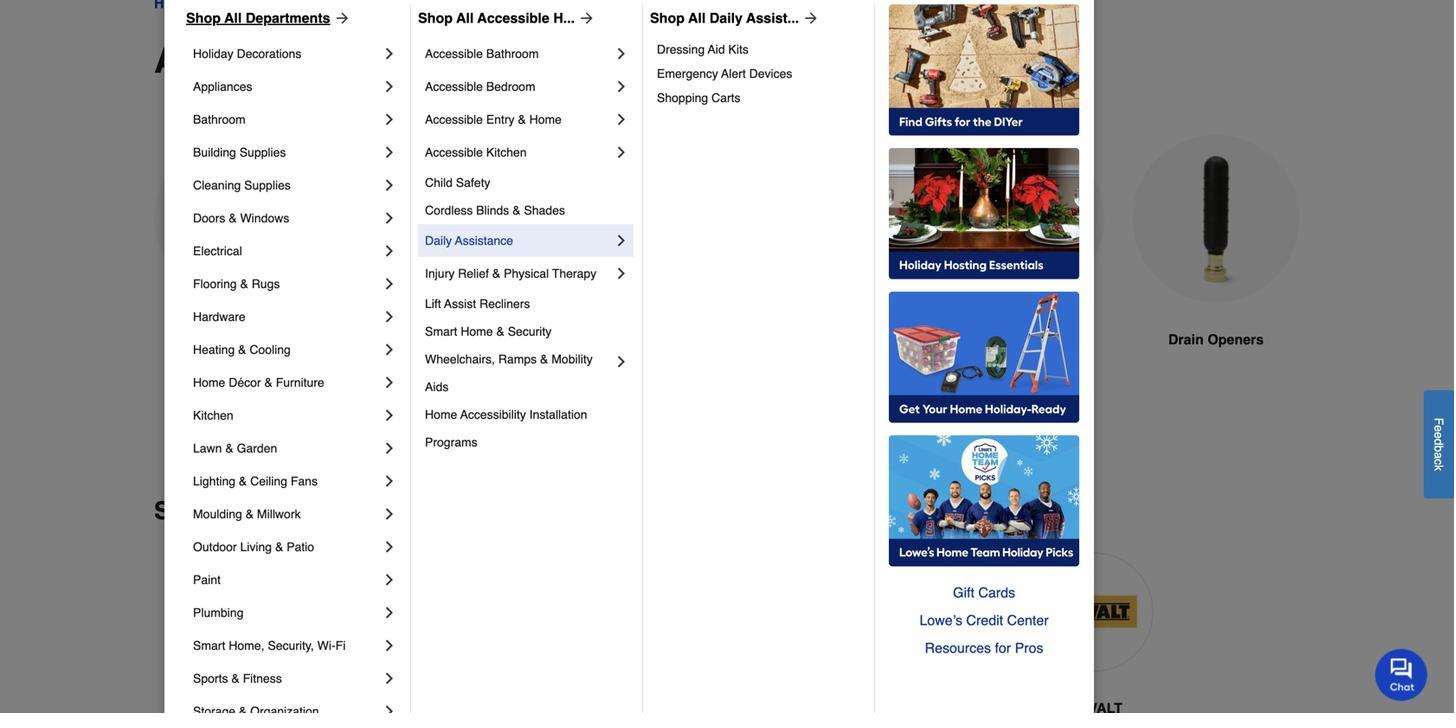Task type: vqa. For each thing, say whether or not it's contained in the screenshot.
"Moulding & Millwork" link
yes



Task type: describe. For each thing, give the bounding box(es) containing it.
cleaners
[[613, 332, 671, 348]]

daily inside the shop all daily assist... link
[[710, 10, 743, 26]]

chevron right image for daily assistance
[[613, 232, 630, 249]]

& inside drain cleaners & chemicals
[[675, 332, 685, 348]]

drain for drain snakes
[[977, 332, 1012, 348]]

zep logo. image
[[301, 553, 420, 672]]

lawn
[[193, 441, 222, 455]]

wi-
[[317, 639, 336, 653]]

cobra logo. image
[[594, 553, 713, 672]]

outdoor living & patio
[[193, 540, 314, 554]]

plungers
[[293, 41, 441, 81]]

emergency alert devices link
[[657, 61, 862, 86]]

a kobalt music wire drain hand auger. image
[[154, 135, 322, 303]]

chevron right image for hardware
[[381, 308, 398, 325]]

shop
[[154, 497, 215, 525]]

chevron right image for smart home, security, wi-fi
[[381, 637, 398, 654]]

daily assistance
[[425, 234, 513, 248]]

& inside flooring & rugs link
[[240, 277, 248, 291]]

by
[[221, 497, 250, 525]]

chevron right image for accessible bathroom
[[613, 45, 630, 62]]

& inside injury relief & physical therapy link
[[492, 267, 500, 280]]

lawn & garden link
[[193, 432, 381, 465]]

rugs
[[252, 277, 280, 291]]

home décor & furniture link
[[193, 366, 381, 399]]

shop for shop all accessible h...
[[418, 10, 453, 26]]

d
[[1432, 439, 1446, 445]]

cards
[[979, 585, 1015, 601]]

drain snakes
[[977, 332, 1065, 348]]

chevron right image for accessible entry & home
[[613, 111, 630, 128]]

accessible bathroom link
[[425, 37, 613, 70]]

& inside lawn & garden link
[[225, 441, 233, 455]]

plumbing link
[[193, 596, 381, 629]]

chevron right image for cleaning supplies
[[381, 177, 398, 194]]

drain cleaners & chemicals
[[574, 332, 685, 368]]

f e e d b a c k button
[[1424, 390, 1454, 498]]

chevron right image for lawn & garden
[[381, 440, 398, 457]]

shades
[[524, 203, 565, 217]]

accessible bathroom
[[425, 47, 539, 61]]

accessible bedroom link
[[425, 70, 613, 103]]

home décor & furniture
[[193, 376, 324, 390]]

alert
[[721, 67, 746, 81]]

b
[[1432, 445, 1446, 452]]

chevron right image for doors & windows
[[381, 209, 398, 227]]

accessible for accessible bathroom
[[425, 47, 483, 61]]

resources for pros
[[925, 640, 1044, 656]]

dressing aid kits
[[657, 42, 749, 56]]

fans
[[291, 474, 318, 488]]

smart home, security, wi-fi
[[193, 639, 346, 653]]

center
[[1007, 612, 1049, 628]]

chevron right image for appliances
[[381, 78, 398, 95]]

moulding
[[193, 507, 242, 521]]

moulding & millwork link
[[193, 498, 381, 531]]

0 horizontal spatial openers
[[583, 41, 724, 81]]

holiday hosting essentials. image
[[889, 148, 1080, 280]]

accessibility
[[460, 408, 526, 422]]

outdoor living & patio link
[[193, 531, 381, 564]]

lawn & garden
[[193, 441, 277, 455]]

resources
[[925, 640, 991, 656]]

building supplies
[[193, 145, 286, 159]]

fi
[[336, 639, 346, 653]]

chat invite button image
[[1376, 648, 1428, 701]]

home down accessible bedroom link
[[529, 113, 562, 126]]

orange drain snakes. image
[[937, 135, 1105, 303]]

doors & windows
[[193, 211, 289, 225]]

heating & cooling
[[193, 343, 291, 357]]

chevron right image for electrical
[[381, 242, 398, 260]]

& inside 'sports & fitness' link
[[231, 672, 240, 686]]

f
[[1432, 418, 1446, 425]]

safety
[[456, 176, 490, 190]]

drain for drain cleaners & chemicals
[[574, 332, 609, 348]]

child safety link
[[425, 169, 630, 197]]

0 horizontal spatial bathroom
[[193, 113, 246, 126]]

entry
[[486, 113, 515, 126]]

furniture
[[276, 376, 324, 390]]

living
[[240, 540, 272, 554]]

wheelchairs,
[[425, 352, 495, 366]]

chevron right image for accessible kitchen
[[613, 144, 630, 161]]

holiday decorations link
[[193, 37, 381, 70]]

1 horizontal spatial kitchen
[[486, 145, 527, 159]]

& inside the outdoor living & patio link
[[275, 540, 283, 554]]

hand augers link
[[154, 135, 322, 392]]

2 e from the top
[[1432, 432, 1446, 439]]

accessible for accessible entry & home
[[425, 113, 483, 126]]

chevron right image for heating & cooling
[[381, 341, 398, 358]]

programs
[[425, 435, 478, 449]]

hand
[[195, 332, 230, 348]]

injury relief & physical therapy
[[425, 267, 597, 280]]

chemicals
[[595, 352, 664, 368]]

holiday decorations
[[193, 47, 302, 61]]

machine
[[380, 332, 436, 348]]

home inside home accessibility installation programs
[[425, 408, 457, 422]]

flooring
[[193, 277, 237, 291]]

sports & fitness
[[193, 672, 282, 686]]

h...
[[553, 10, 575, 26]]

machine augers
[[380, 332, 487, 348]]

accessible up "accessible bathroom" 'link' at the left top of page
[[477, 10, 550, 26]]

a brass craft music wire machine auger. image
[[350, 135, 518, 304]]

smart for smart home, security, wi-fi
[[193, 639, 225, 653]]

bathroom inside 'link'
[[486, 47, 539, 61]]

lift assist recliners link
[[425, 290, 630, 318]]

find gifts for the diyer. image
[[889, 4, 1080, 136]]

cleaning supplies link
[[193, 169, 381, 202]]

injury
[[425, 267, 455, 280]]

assistance
[[455, 234, 513, 248]]

bathroom link
[[193, 103, 381, 136]]

emergency
[[657, 67, 718, 81]]

home down heating on the left
[[193, 376, 225, 390]]

shop all accessible h...
[[418, 10, 575, 26]]

dressing aid kits link
[[657, 37, 862, 61]]

augers, plungers & drain openers
[[154, 41, 724, 81]]

doors & windows link
[[193, 202, 381, 235]]

blinds
[[476, 203, 509, 217]]

machine augers link
[[350, 135, 518, 392]]

chevron right image for building supplies
[[381, 144, 398, 161]]

drain openers
[[1169, 332, 1264, 348]]

recliners
[[480, 297, 530, 311]]

home,
[[229, 639, 264, 653]]

a yellow jug of drano commercial line drain cleaner. image
[[545, 135, 713, 303]]

security
[[508, 325, 552, 338]]

accessible kitchen
[[425, 145, 527, 159]]

emergency alert devices
[[657, 67, 792, 81]]

chevron right image for accessible bedroom
[[613, 78, 630, 95]]

lighting
[[193, 474, 236, 488]]

1 horizontal spatial openers
[[1208, 332, 1264, 348]]

hand augers
[[195, 332, 281, 348]]



Task type: locate. For each thing, give the bounding box(es) containing it.
arrow right image
[[575, 10, 596, 27], [799, 10, 820, 27]]

shop up augers, plungers & drain openers at the left of page
[[418, 10, 453, 26]]

installation
[[529, 408, 587, 422]]

1 vertical spatial openers
[[1208, 332, 1264, 348]]

all
[[224, 10, 242, 26], [456, 10, 474, 26], [688, 10, 706, 26]]

augers for machine augers
[[439, 332, 487, 348]]

assist
[[444, 297, 476, 311]]

supplies up 'cleaning supplies'
[[240, 145, 286, 159]]

& inside doors & windows link
[[229, 211, 237, 225]]

shop by brand
[[154, 497, 326, 525]]

shop up dressing
[[650, 10, 685, 26]]

dewalt logo. image
[[1034, 553, 1154, 672]]

1 vertical spatial bathroom
[[193, 113, 246, 126]]

all up dressing aid kits
[[688, 10, 706, 26]]

daily inside daily assistance link
[[425, 234, 452, 248]]

mobility
[[552, 352, 593, 366]]

chevron right image for home décor & furniture
[[381, 374, 398, 391]]

accessible bedroom
[[425, 80, 536, 93]]

0 horizontal spatial kitchen
[[193, 409, 233, 422]]

smart down "lift"
[[425, 325, 457, 338]]

home accessibility installation programs
[[425, 408, 591, 449]]

drain for drain openers
[[1169, 332, 1204, 348]]

accessible inside 'link'
[[425, 47, 483, 61]]

smart for smart home & security
[[425, 325, 457, 338]]

home accessibility installation programs link
[[425, 401, 630, 456]]

doors
[[193, 211, 225, 225]]

chevron right image for lighting & ceiling fans
[[381, 473, 398, 490]]

hardware
[[193, 310, 246, 324]]

2 shop from the left
[[418, 10, 453, 26]]

chevron right image
[[613, 45, 630, 62], [381, 78, 398, 95], [613, 78, 630, 95], [381, 111, 398, 128], [613, 111, 630, 128], [381, 209, 398, 227], [613, 232, 630, 249], [381, 242, 398, 260], [613, 265, 630, 282], [381, 275, 398, 293], [381, 308, 398, 325], [381, 341, 398, 358], [381, 506, 398, 523], [381, 571, 398, 589], [381, 604, 398, 622], [381, 703, 398, 713]]

arrow right image up the dressing aid kits link
[[799, 10, 820, 27]]

2 horizontal spatial shop
[[650, 10, 685, 26]]

shop all daily assist... link
[[650, 8, 820, 29]]

& down "shop all accessible h..."
[[450, 41, 475, 81]]

holiday
[[193, 47, 233, 61]]

1 shop from the left
[[186, 10, 221, 26]]

augers
[[233, 332, 281, 348], [439, 332, 487, 348]]

e
[[1432, 425, 1446, 432], [1432, 432, 1446, 439]]

0 horizontal spatial shop
[[186, 10, 221, 26]]

shop for shop all daily assist...
[[650, 10, 685, 26]]

a black rubber plunger. image
[[741, 135, 909, 304]]

flooring & rugs
[[193, 277, 280, 291]]

cleaning supplies
[[193, 178, 291, 192]]

& right the lawn
[[225, 441, 233, 455]]

0 vertical spatial openers
[[583, 41, 724, 81]]

chevron right image
[[381, 45, 398, 62], [381, 144, 398, 161], [613, 144, 630, 161], [381, 177, 398, 194], [613, 353, 630, 371], [381, 374, 398, 391], [381, 407, 398, 424], [381, 440, 398, 457], [381, 473, 398, 490], [381, 538, 398, 556], [381, 637, 398, 654], [381, 670, 398, 687]]

1 horizontal spatial shop
[[418, 10, 453, 26]]

daily
[[710, 10, 743, 26], [425, 234, 452, 248]]

dressing
[[657, 42, 705, 56]]

daily down cordless
[[425, 234, 452, 248]]

arrow right image up "accessible bathroom" 'link' at the left top of page
[[575, 10, 596, 27]]

accessible up 'child safety'
[[425, 145, 483, 159]]

& left millwork
[[246, 507, 254, 521]]

drain
[[485, 41, 574, 81], [574, 332, 609, 348], [977, 332, 1012, 348], [1169, 332, 1204, 348]]

1 all from the left
[[224, 10, 242, 26]]

shop
[[186, 10, 221, 26], [418, 10, 453, 26], [650, 10, 685, 26]]

3 shop from the left
[[650, 10, 685, 26]]

& inside home décor & furniture link
[[264, 376, 273, 390]]

chevron right image for kitchen
[[381, 407, 398, 424]]

& right décor
[[264, 376, 273, 390]]

shop inside the shop all daily assist... link
[[650, 10, 685, 26]]

arrow right image for shop all accessible h...
[[575, 10, 596, 27]]

all up holiday decorations
[[224, 10, 242, 26]]

supplies up windows
[[244, 178, 291, 192]]

1 e from the top
[[1432, 425, 1446, 432]]

chevron right image for wheelchairs, ramps & mobility aids
[[613, 353, 630, 371]]

augers for hand augers
[[233, 332, 281, 348]]

shop all departments link
[[186, 8, 351, 29]]

3 all from the left
[[688, 10, 706, 26]]

& inside heating & cooling link
[[238, 343, 246, 357]]

0 vertical spatial supplies
[[240, 145, 286, 159]]

a cobra rubber bladder with brass fitting. image
[[1132, 135, 1300, 303]]

daily assistance link
[[425, 224, 613, 257]]

cordless
[[425, 203, 473, 217]]

a
[[1432, 452, 1446, 459]]

cleaning
[[193, 178, 241, 192]]

arrow right image inside shop all accessible h... link
[[575, 10, 596, 27]]

moulding & millwork
[[193, 507, 301, 521]]

lift
[[425, 297, 441, 311]]

smart up sports on the bottom of the page
[[193, 639, 225, 653]]

all for departments
[[224, 10, 242, 26]]

2 horizontal spatial all
[[688, 10, 706, 26]]

0 horizontal spatial smart
[[193, 639, 225, 653]]

brand
[[256, 497, 326, 525]]

all for accessible
[[456, 10, 474, 26]]

aids
[[425, 380, 449, 394]]

& down recliners
[[496, 325, 505, 338]]

1 arrow right image from the left
[[575, 10, 596, 27]]

supplies for building supplies
[[240, 145, 286, 159]]

shop all departments
[[186, 10, 330, 26]]

ramps
[[498, 352, 537, 366]]

1 horizontal spatial arrow right image
[[799, 10, 820, 27]]

accessible for accessible kitchen
[[425, 145, 483, 159]]

accessible kitchen link
[[425, 136, 613, 169]]

kitchen down the entry
[[486, 145, 527, 159]]

1 vertical spatial smart
[[193, 639, 225, 653]]

wheelchairs, ramps & mobility aids
[[425, 352, 596, 394]]

carts
[[712, 91, 741, 105]]

chevron right image for sports & fitness
[[381, 670, 398, 687]]

supplies for cleaning supplies
[[244, 178, 291, 192]]

accessible down accessible bathroom
[[425, 80, 483, 93]]

0 horizontal spatial daily
[[425, 234, 452, 248]]

shop all daily assist...
[[650, 10, 799, 26]]

0 vertical spatial kitchen
[[486, 145, 527, 159]]

gift
[[953, 585, 975, 601]]

& inside wheelchairs, ramps & mobility aids
[[540, 352, 548, 366]]

& inside cordless blinds & shades link
[[513, 203, 521, 217]]

e up d
[[1432, 425, 1446, 432]]

chevron right image for paint
[[381, 571, 398, 589]]

& right relief
[[492, 267, 500, 280]]

cordless blinds & shades
[[425, 203, 565, 217]]

& left the patio
[[275, 540, 283, 554]]

shopping carts
[[657, 91, 741, 105]]

accessible entry & home
[[425, 113, 562, 126]]

kitchen
[[486, 145, 527, 159], [193, 409, 233, 422]]

child safety
[[425, 176, 490, 190]]

lighting & ceiling fans link
[[193, 465, 381, 498]]

arrow right image inside the shop all daily assist... link
[[799, 10, 820, 27]]

& right ramps
[[540, 352, 548, 366]]

building
[[193, 145, 236, 159]]

daily up aid
[[710, 10, 743, 26]]

credit
[[966, 612, 1003, 628]]

kitchen up the lawn
[[193, 409, 233, 422]]

gift cards link
[[889, 579, 1080, 607]]

2 arrow right image from the left
[[799, 10, 820, 27]]

accessible for accessible bedroom
[[425, 80, 483, 93]]

& right sports on the bottom of the page
[[231, 672, 240, 686]]

& right doors
[[229, 211, 237, 225]]

pros
[[1015, 640, 1044, 656]]

shop up holiday
[[186, 10, 221, 26]]

appliances link
[[193, 70, 381, 103]]

& inside smart home & security link
[[496, 325, 505, 338]]

sports & fitness link
[[193, 662, 381, 695]]

shop inside shop all accessible h... link
[[418, 10, 453, 26]]

all for daily
[[688, 10, 706, 26]]

building supplies link
[[193, 136, 381, 169]]

assist...
[[746, 10, 799, 26]]

& left ceiling
[[239, 474, 247, 488]]

0 vertical spatial bathroom
[[486, 47, 539, 61]]

smart home & security link
[[425, 318, 630, 345]]

chevron right image for moulding & millwork
[[381, 506, 398, 523]]

bathroom up 'bedroom'
[[486, 47, 539, 61]]

lowe's home team holiday picks. image
[[889, 435, 1080, 567]]

1 augers from the left
[[233, 332, 281, 348]]

& right the entry
[[518, 113, 526, 126]]

injury relief & physical therapy link
[[425, 257, 613, 290]]

chevron right image for outdoor living & patio
[[381, 538, 398, 556]]

chevron right image for holiday decorations
[[381, 45, 398, 62]]

chevron right image for plumbing
[[381, 604, 398, 622]]

get your home holiday-ready. image
[[889, 292, 1080, 423]]

1 horizontal spatial augers
[[439, 332, 487, 348]]

accessible up accessible kitchen
[[425, 113, 483, 126]]

0 vertical spatial smart
[[425, 325, 457, 338]]

korky logo. image
[[888, 553, 1007, 672]]

arrow right image
[[330, 10, 351, 27]]

smart inside smart home & security link
[[425, 325, 457, 338]]

& left 'rugs' at the top of page
[[240, 277, 248, 291]]

& right blinds
[[513, 203, 521, 217]]

1 horizontal spatial smart
[[425, 325, 457, 338]]

patio
[[287, 540, 314, 554]]

drain snakes link
[[937, 135, 1105, 392]]

0 horizontal spatial augers
[[233, 332, 281, 348]]

& inside accessible entry & home link
[[518, 113, 526, 126]]

paint
[[193, 573, 221, 587]]

smart inside smart home, security, wi-fi link
[[193, 639, 225, 653]]

bathroom
[[486, 47, 539, 61], [193, 113, 246, 126]]

1 vertical spatial kitchen
[[193, 409, 233, 422]]

accessible up accessible bedroom
[[425, 47, 483, 61]]

chevron right image for bathroom
[[381, 111, 398, 128]]

home down the aids
[[425, 408, 457, 422]]

shop for shop all departments
[[186, 10, 221, 26]]

decorations
[[237, 47, 302, 61]]

chevron right image for injury relief & physical therapy
[[613, 265, 630, 282]]

millwork
[[257, 507, 301, 521]]

paint link
[[193, 564, 381, 596]]

& left "cooling"
[[238, 343, 246, 357]]

0 vertical spatial daily
[[710, 10, 743, 26]]

shop inside "shop all departments" link
[[186, 10, 221, 26]]

1 horizontal spatial bathroom
[[486, 47, 539, 61]]

1 vertical spatial daily
[[425, 234, 452, 248]]

2 augers from the left
[[439, 332, 487, 348]]

cordless blinds & shades link
[[425, 197, 630, 224]]

2 all from the left
[[456, 10, 474, 26]]

drain inside drain cleaners & chemicals
[[574, 332, 609, 348]]

& inside lighting & ceiling fans link
[[239, 474, 247, 488]]

openers
[[583, 41, 724, 81], [1208, 332, 1264, 348]]

home down lift assist recliners
[[461, 325, 493, 338]]

& inside "moulding & millwork" link
[[246, 507, 254, 521]]

arrow right image for shop all daily assist...
[[799, 10, 820, 27]]

1 horizontal spatial all
[[456, 10, 474, 26]]

all up accessible bathroom
[[456, 10, 474, 26]]

c
[[1432, 459, 1446, 465]]

bathroom down appliances
[[193, 113, 246, 126]]

chevron right image for flooring & rugs
[[381, 275, 398, 293]]

lift assist recliners
[[425, 297, 530, 311]]

sports
[[193, 672, 228, 686]]

0 horizontal spatial arrow right image
[[575, 10, 596, 27]]

lowe's credit center
[[920, 612, 1049, 628]]

e up 'b'
[[1432, 432, 1446, 439]]

drain openers link
[[1132, 135, 1300, 392]]

& right cleaners
[[675, 332, 685, 348]]

0 horizontal spatial all
[[224, 10, 242, 26]]

heating & cooling link
[[193, 333, 381, 366]]

1 vertical spatial supplies
[[244, 178, 291, 192]]

1 horizontal spatial daily
[[710, 10, 743, 26]]



